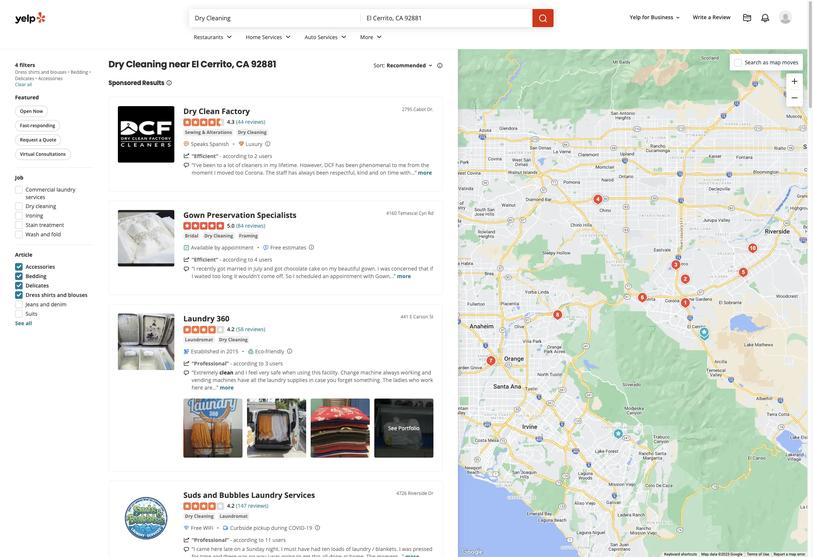 Task type: describe. For each thing, give the bounding box(es) containing it.
auto services
[[305, 33, 338, 41]]

my inside '"i've been to a lot of cleaners in my lifetime. however, dcf has been phenomenal to me from the moment i moved too corona. the staff has always been respectful, kind and on time with…"'
[[270, 162, 277, 169]]

dry cleaning button up free wifi
[[184, 513, 215, 521]]

16 speech v2 image for suds and bubbles laundry services
[[184, 547, 190, 553]]

bridal button
[[184, 233, 200, 240]]

16 speech v2 image for laundry 360
[[184, 370, 190, 376]]

estimates
[[283, 244, 307, 251]]

vending
[[192, 377, 211, 384]]

0 vertical spatial appointment
[[222, 244, 254, 251]]

cleaning for preservation
[[214, 233, 233, 239]]

to left 11
[[259, 537, 264, 544]]

dry cleaning
[[26, 203, 56, 210]]

92881
[[251, 58, 276, 70]]

dry up sponsored
[[109, 58, 124, 70]]

always inside and i feel very safe when using this facility. change machine always working and vending machines have all the laundry supplies in case you forget something. the ladies who work here are…"
[[383, 369, 400, 376]]

for inside button
[[643, 14, 650, 21]]

was left pressed
[[402, 546, 412, 553]]

1 vertical spatial 16 info v2 image
[[166, 80, 172, 86]]

ca
[[236, 58, 249, 70]]

4.2 star rating image for suds
[[184, 503, 224, 511]]

2 horizontal spatial been
[[346, 162, 358, 169]]

in left 2015
[[221, 348, 225, 355]]

in inside and i feel very safe when using this facility. change machine always working and vending machines have all the laundry supplies in case you forget something. the ladies who work here are…"
[[309, 377, 314, 384]]

the inside and i feel very safe when using this facility. change machine always working and vending machines have all the laundry supplies in case you forget something. the ladies who work here are…"
[[383, 377, 392, 384]]

working
[[401, 369, 421, 376]]

dry inside group
[[26, 203, 34, 210]]

2015
[[226, 348, 239, 355]]

here inside and i feel very safe when using this facility. change machine always working and vending machines have all the laundry supplies in case you forget something. the ladies who work here are…"
[[192, 384, 203, 392]]

i left must
[[281, 546, 283, 553]]

if
[[430, 265, 433, 273]]

sewing & alterations
[[185, 129, 232, 136]]

16 established in v2 image
[[184, 349, 190, 355]]

bedding inside 4 filters dress shirts and blouses • bedding • delicates • accessories clear all
[[71, 69, 88, 75]]

dry cleaning up free wifi
[[185, 514, 214, 520]]

from
[[408, 162, 420, 169]]

i right 'so'
[[293, 273, 295, 280]]

stain treatment
[[26, 222, 64, 229]]

1 horizontal spatial •
[[68, 69, 69, 75]]

by
[[214, 244, 220, 251]]

keyboard shortcuts button
[[665, 552, 697, 558]]

very
[[259, 369, 269, 376]]

eco-
[[255, 348, 266, 355]]

auto
[[305, 33, 317, 41]]

a for report
[[786, 553, 788, 557]]

dry down '5 star rating' image
[[205, 233, 212, 239]]

group containing job
[[13, 174, 93, 241]]

to up moved
[[217, 162, 222, 169]]

on inside ""i recently got married in july and got chocolate cake on my beautiful gown. i was concerned that if i waited too long it wouldn't come off. so i scheduled an appointment with gown…""
[[322, 265, 328, 273]]

case
[[315, 377, 326, 384]]

forget
[[338, 377, 353, 384]]

4.2 for and
[[227, 503, 235, 510]]

reviews) for clean
[[245, 118, 265, 125]]

long
[[222, 273, 233, 280]]

gown preservation specialists
[[184, 210, 297, 220]]

i inside and i feel very safe when using this facility. change machine always working and vending machines have all the laundry supplies in case you forget something. the ladies who work here are…"
[[246, 369, 247, 376]]

reviews) for and
[[248, 503, 268, 510]]

(147 reviews) link
[[236, 502, 268, 510]]

commercial
[[26, 186, 55, 193]]

(44
[[236, 118, 244, 125]]

fast-
[[20, 122, 30, 129]]

accessories inside group
[[26, 263, 55, 271]]

cleaning for clean
[[247, 129, 267, 136]]

see for see portfolio
[[388, 425, 397, 432]]

carson
[[414, 314, 428, 320]]

(58
[[236, 326, 244, 333]]

write a review link
[[690, 11, 734, 24]]

1 horizontal spatial 16 info v2 image
[[437, 62, 443, 69]]

laundry inside commercial laundry services
[[57, 186, 75, 193]]

i right gown.
[[378, 265, 379, 273]]

more link
[[354, 27, 390, 49]]

according for and
[[233, 537, 257, 544]]

1 vertical spatial suds and bubbles laundry services image
[[118, 491, 174, 547]]

dry up 16 free wifi v2 image
[[185, 514, 193, 520]]

suds and bubbles laundry services image
[[591, 192, 606, 207]]

dry down '(44'
[[238, 129, 246, 136]]

portfolio
[[399, 425, 420, 432]]

(58 reviews) link
[[236, 325, 265, 334]]

services for home services
[[262, 33, 282, 41]]

free for free estimates
[[271, 244, 281, 251]]

time inside '"i've been to a lot of cleaners in my lifetime. however, dcf has been phenomenal to me from the moment i moved too corona. the staff has always been respectful, kind and on time with…"'
[[388, 169, 399, 176]]

zoom out image
[[791, 94, 800, 103]]

16 speech v2 image for gown preservation specialists
[[184, 266, 190, 273]]

projects image
[[743, 14, 752, 23]]

map data ©2023 google
[[702, 553, 743, 557]]

sort:
[[374, 62, 385, 69]]

dry cleaning button for 360
[[218, 337, 249, 344]]

more link for gown preservation specialists
[[397, 273, 411, 280]]

dry up 'established in 2015' on the left bottom
[[219, 337, 227, 343]]

express custom cuts tailoring & cleaners image
[[678, 296, 693, 311]]

quote
[[43, 137, 56, 143]]

16 luxury v2 image
[[238, 141, 244, 147]]

of inside '"i've been to a lot of cleaners in my lifetime. however, dcf has been phenomenal to me from the moment i moved too corona. the staff has always been respectful, kind and on time with…"'
[[236, 162, 240, 169]]

terms of use
[[747, 553, 770, 557]]

2795
[[402, 106, 413, 113]]

11
[[265, 537, 271, 544]]

all inside and i feel very safe when using this facility. change machine always working and vending machines have all the laundry supplies in case you forget something. the ladies who work here are…"
[[251, 377, 256, 384]]

dry cleaning near el cerrito, ca 92881
[[109, 58, 276, 70]]

eco-friendly
[[255, 348, 284, 355]]

1 horizontal spatial laundry
[[251, 491, 283, 501]]

1 vertical spatial dress
[[26, 292, 40, 299]]

a inside '"i've been to a lot of cleaners in my lifetime. however, dcf has been phenomenal to me from the moment i moved too corona. the staff has always been respectful, kind and on time with…"'
[[223, 162, 226, 169]]

16 trending v2 image for dry
[[184, 153, 190, 159]]

4.2 link for and
[[227, 502, 235, 510]]

2795 cabot dr.
[[402, 106, 434, 113]]

16 chevron down v2 image
[[675, 15, 681, 21]]

0 horizontal spatial more
[[220, 384, 234, 392]]

0 horizontal spatial more link
[[220, 384, 234, 392]]

i up moment…"
[[399, 546, 401, 553]]

cleaning up free wifi
[[194, 514, 214, 520]]

1 vertical spatial blouses
[[68, 292, 88, 299]]

results
[[142, 79, 164, 87]]

have inside and i feel very safe when using this facility. change machine always working and vending machines have all the laundry supplies in case you forget something. the ladies who work here are…"
[[238, 377, 250, 384]]

kind
[[357, 169, 368, 176]]

factory
[[222, 106, 250, 116]]

cyn
[[419, 210, 427, 217]]

0 horizontal spatial has
[[289, 169, 297, 176]]

fold
[[51, 231, 61, 238]]

- for 360
[[230, 360, 232, 367]]

16 eco friendly v2 image
[[248, 349, 254, 355]]

alterations
[[207, 129, 232, 136]]

laundry 360
[[184, 314, 230, 324]]

0 horizontal spatial bedding
[[26, 273, 46, 280]]

"professional" for and
[[192, 537, 229, 544]]

to left the 3
[[259, 360, 264, 367]]

that
[[419, 265, 429, 273]]

search image
[[539, 14, 548, 23]]

cleaning for 360
[[228, 337, 248, 343]]

dry clean factory image
[[118, 106, 174, 163]]

restaurants
[[194, 33, 223, 41]]

dry cleaning for 360
[[219, 337, 248, 343]]

1 horizontal spatial services
[[284, 491, 315, 501]]

1 horizontal spatial been
[[316, 169, 329, 176]]

0 horizontal spatial •
[[35, 75, 37, 82]]

a for write
[[709, 14, 712, 21]]

e
[[410, 314, 412, 320]]

was down night.
[[271, 553, 280, 558]]

respectful,
[[330, 169, 356, 176]]

virtual consultations
[[20, 151, 66, 158]]

clean
[[220, 369, 234, 376]]

dry cleaning for preservation
[[205, 233, 233, 239]]

search as map moves
[[745, 59, 799, 66]]

data
[[710, 553, 718, 557]]

2 horizontal spatial •
[[89, 69, 91, 75]]

1 horizontal spatial 4
[[255, 256, 258, 264]]

1 horizontal spatial has
[[336, 162, 344, 169]]

the inside "i came here late on a sunday night. i must have had ten loads of laundry / blankets. i was pressed for time and there was no way i was going to get this all done at home. the moment…"
[[367, 553, 376, 558]]

(44 reviews)
[[236, 118, 265, 125]]

- for and
[[230, 537, 232, 544]]

1 got from the left
[[218, 265, 225, 273]]

tyler b. image
[[779, 10, 793, 24]]

bubbles
[[219, 491, 249, 501]]

reviews) for 360
[[245, 326, 265, 333]]

laundromat for the right laundromat link
[[220, 514, 248, 520]]

(84
[[236, 222, 244, 229]]

dyer dryer cleaners image
[[736, 265, 751, 280]]

delicates inside 4 filters dress shirts and blouses • bedding • delicates • accessories clear all
[[15, 75, 34, 82]]

was inside ""i recently got married in july and got chocolate cake on my beautiful gown. i was concerned that if i waited too long it wouldn't come off. so i scheduled an appointment with gown…""
[[381, 265, 390, 273]]

business categories element
[[188, 27, 793, 49]]

keyboard shortcuts
[[665, 553, 697, 557]]

"i for suds
[[192, 546, 195, 553]]

4.2 link for 360
[[227, 325, 235, 334]]

wifi
[[203, 525, 214, 532]]

article
[[15, 251, 32, 259]]

"professional" - according to 11 users
[[192, 537, 286, 544]]

shirts inside 4 filters dress shirts and blouses • bedding • delicates • accessories clear all
[[28, 69, 40, 75]]

i right way
[[268, 553, 269, 558]]

to left me
[[392, 162, 397, 169]]

16 trending v2 image for gown
[[184, 257, 190, 263]]

3
[[265, 360, 268, 367]]

the for from
[[421, 162, 429, 169]]

bridal link
[[184, 233, 200, 240]]

search
[[745, 59, 762, 66]]

wash and fold
[[26, 231, 61, 238]]

error
[[798, 553, 806, 557]]

"efficient" - according to 2 users
[[192, 152, 272, 160]]

dress inside 4 filters dress shirts and blouses • bedding • delicates • accessories clear all
[[15, 69, 27, 75]]

see portfolio
[[388, 425, 420, 432]]

16 free estimates v2 image
[[263, 245, 269, 251]]

done
[[329, 553, 342, 558]]

24 chevron down v2 image for auto services
[[339, 33, 348, 42]]

moment
[[192, 169, 213, 176]]

users for dry clean factory
[[259, 152, 272, 160]]

dry cleaning link up free wifi
[[184, 513, 215, 521]]

a inside "i came here late on a sunday night. i must have had ten loads of laundry / blankets. i was pressed for time and there was no way i was going to get this all done at home. the moment…"
[[242, 546, 245, 553]]

recently
[[197, 265, 216, 273]]

yelp for business button
[[627, 11, 684, 24]]

to inside "i came here late on a sunday night. i must have had ten loads of laundry / blankets. i was pressed for time and there was no way i was going to get this all done at home. the moment…"
[[297, 553, 302, 558]]

see for see all
[[15, 320, 24, 327]]

framing button
[[238, 233, 259, 240]]

keyboard
[[665, 553, 680, 557]]

1 vertical spatial shirts
[[41, 292, 56, 299]]

laundry inside "i came here late on a sunday night. i must have had ten loads of laundry / blankets. i was pressed for time and there was no way i was going to get this all done at home. the moment…"
[[352, 546, 371, 553]]

&
[[202, 129, 206, 136]]

all inside 4 filters dress shirts and blouses • bedding • delicates • accessories clear all
[[27, 81, 32, 88]]

to up wouldn't
[[248, 256, 253, 264]]

lucy's laundry & dry cleaning image
[[484, 354, 499, 369]]

google image
[[460, 548, 485, 558]]

work
[[421, 377, 433, 384]]

0 vertical spatial gown preservation specialists image
[[118, 210, 174, 267]]

open now
[[20, 108, 43, 115]]

cleaning
[[36, 203, 56, 210]]

in inside '"i've been to a lot of cleaners in my lifetime. however, dcf has been phenomenal to me from the moment i moved too corona. the staff has always been respectful, kind and on time with…"'
[[264, 162, 268, 169]]

blankets.
[[376, 546, 398, 553]]

24 chevron down v2 image
[[375, 33, 384, 42]]

too inside '"i've been to a lot of cleaners in my lifetime. however, dcf has been phenomenal to me from the moment i moved too corona. the staff has always been respectful, kind and on time with…"'
[[235, 169, 244, 176]]

established
[[191, 348, 219, 355]]

virtual consultations button
[[15, 149, 71, 160]]

with
[[364, 273, 374, 280]]

speaks
[[191, 140, 208, 148]]

featured
[[15, 94, 39, 101]]

dr.
[[427, 106, 434, 113]]

blouses inside 4 filters dress shirts and blouses • bedding • delicates • accessories clear all
[[50, 69, 67, 75]]



Task type: vqa. For each thing, say whether or not it's contained in the screenshot.
1st Friends 'element' from the bottom
no



Task type: locate. For each thing, give the bounding box(es) containing it.
chocolate
[[284, 265, 308, 273]]

report
[[774, 553, 785, 557]]

must
[[284, 546, 297, 553]]

16 shipping v2 image
[[223, 526, 229, 532]]

clear
[[15, 81, 26, 88]]

users right 2
[[259, 152, 272, 160]]

2 horizontal spatial 24 chevron down v2 image
[[339, 33, 348, 42]]

24 chevron down v2 image for restaurants
[[225, 33, 234, 42]]

24 chevron down v2 image right auto services
[[339, 33, 348, 42]]

here down vending
[[192, 384, 203, 392]]

1 horizontal spatial laundromat link
[[218, 513, 249, 521]]

0 horizontal spatial laundry
[[57, 186, 75, 193]]

free for free wifi
[[191, 525, 202, 532]]

-
[[220, 152, 221, 160], [220, 256, 221, 264], [230, 360, 232, 367], [230, 537, 232, 544]]

4.2 link left (147
[[227, 502, 235, 510]]

for right yelp
[[643, 14, 650, 21]]

1 "professional" from the top
[[192, 360, 229, 367]]

Find text field
[[195, 14, 355, 22]]

an
[[323, 273, 329, 280]]

5.0
[[227, 222, 235, 229]]

1 vertical spatial 4.2 link
[[227, 502, 235, 510]]

0 vertical spatial map
[[770, 59, 781, 66]]

5.0 link
[[227, 221, 235, 230]]

1 horizontal spatial the
[[421, 162, 429, 169]]

all right clear
[[27, 81, 32, 88]]

jeans
[[26, 301, 39, 308]]

map right as
[[770, 59, 781, 66]]

"efficient" for preservation
[[192, 256, 218, 264]]

has down 'lifetime.'
[[289, 169, 297, 176]]

on right late
[[234, 546, 241, 553]]

0 vertical spatial laundry
[[184, 314, 215, 324]]

"i've been to a lot of cleaners in my lifetime. however, dcf has been phenomenal to me from the moment i moved too corona. the staff has always been respectful, kind and on time with…"
[[192, 162, 429, 176]]

dry cleaning link for clean
[[237, 129, 268, 136]]

services
[[262, 33, 282, 41], [318, 33, 338, 41], [284, 491, 315, 501]]

appointment down 'beautiful'
[[330, 273, 362, 280]]

of right lot at left top
[[236, 162, 240, 169]]

the down very
[[258, 377, 266, 384]]

info icon image
[[265, 141, 271, 147], [265, 141, 271, 147], [309, 245, 315, 251], [309, 245, 315, 251], [287, 349, 293, 355], [287, 349, 293, 355], [315, 525, 321, 531], [315, 525, 321, 531]]

temescal
[[398, 210, 418, 217]]

luxury
[[246, 140, 263, 148]]

1 horizontal spatial free
[[271, 244, 281, 251]]

2 vertical spatial the
[[367, 553, 376, 558]]

map for error
[[789, 553, 797, 557]]

appointment inside ""i recently got married in july and got chocolate cake on my beautiful gown. i was concerned that if i waited too long it wouldn't come off. so i scheduled an appointment with gown…""
[[330, 273, 362, 280]]

at
[[343, 553, 348, 558]]

on down phenomenal
[[380, 169, 387, 176]]

0 horizontal spatial always
[[299, 169, 315, 176]]

riverside
[[408, 491, 427, 497]]

dry cleaning up 2015
[[219, 337, 248, 343]]

more link down machines
[[220, 384, 234, 392]]

1 vertical spatial "professional"
[[192, 537, 229, 544]]

laundromat link up the established on the left
[[184, 337, 215, 344]]

sponsored results
[[109, 79, 164, 87]]

0 vertical spatial "efficient"
[[192, 152, 218, 160]]

all inside group
[[26, 320, 32, 327]]

the inside and i feel very safe when using this facility. change machine always working and vending machines have all the laundry supplies in case you forget something. the ladies who work here are…"
[[258, 377, 266, 384]]

Near text field
[[367, 14, 527, 22]]

report a map error link
[[774, 553, 806, 557]]

services right auto
[[318, 33, 338, 41]]

shirts up jeans and denim at the left bottom of page
[[41, 292, 56, 299]]

1 horizontal spatial bedding
[[71, 69, 88, 75]]

according for preservation
[[223, 256, 247, 264]]

laundromat button for the leftmost laundromat link
[[184, 337, 215, 344]]

dry up ironing
[[26, 203, 34, 210]]

0 vertical spatial have
[[238, 377, 250, 384]]

2 vertical spatial on
[[234, 546, 241, 553]]

0 horizontal spatial appointment
[[222, 244, 254, 251]]

request a quote
[[20, 137, 56, 143]]

1 horizontal spatial laundry
[[267, 377, 286, 384]]

4.2 left (147
[[227, 503, 235, 510]]

auto services link
[[299, 27, 354, 49]]

1 horizontal spatial always
[[383, 369, 400, 376]]

"i for gown
[[192, 265, 195, 273]]

1 vertical spatial free
[[191, 525, 202, 532]]

got up the off.
[[275, 265, 283, 273]]

all down suits at the left of page
[[26, 320, 32, 327]]

terms of use link
[[747, 553, 770, 557]]

- down available by appointment at the top
[[220, 256, 221, 264]]

dry cleaning button for clean
[[237, 129, 268, 136]]

free estimates
[[271, 244, 307, 251]]

free right 16 free estimates v2 image
[[271, 244, 281, 251]]

1 vertical spatial always
[[383, 369, 400, 376]]

dry cleaning button up 2015
[[218, 337, 249, 344]]

0 vertical spatial has
[[336, 162, 344, 169]]

here inside "i came here late on a sunday night. i must have had ten loads of laundry / blankets. i was pressed for time and there was no way i was going to get this all done at home. the moment…"
[[211, 546, 223, 553]]

2 horizontal spatial the
[[383, 377, 392, 384]]

0 vertical spatial "professional"
[[192, 360, 229, 367]]

0 horizontal spatial 16 info v2 image
[[166, 80, 172, 86]]

pressed
[[413, 546, 433, 553]]

4.2 link left (58 at the bottom left
[[227, 325, 235, 334]]

16 info v2 image
[[437, 62, 443, 69], [166, 80, 172, 86]]

24 chevron down v2 image inside restaurants link
[[225, 33, 234, 42]]

2 "efficient" from the top
[[192, 256, 218, 264]]

laundry 360 image
[[118, 314, 174, 371]]

to left 2
[[248, 152, 253, 160]]

1 vertical spatial laundry
[[267, 377, 286, 384]]

0 horizontal spatial for
[[192, 553, 199, 558]]

4 inside 4 filters dress shirts and blouses • bedding • delicates • accessories clear all
[[15, 61, 18, 69]]

4 left filters
[[15, 61, 18, 69]]

"professional" up came
[[192, 537, 229, 544]]

2 4.2 star rating image from the top
[[184, 503, 224, 511]]

dry cleaning for clean
[[238, 129, 267, 136]]

business
[[651, 14, 674, 21]]

group
[[787, 73, 803, 107], [13, 174, 93, 241], [13, 251, 93, 327]]

all down feel
[[251, 377, 256, 384]]

this up case
[[312, 369, 321, 376]]

no
[[249, 553, 255, 558]]

0 vertical spatial accessories
[[38, 75, 63, 82]]

0 horizontal spatial laundromat
[[185, 337, 213, 343]]

2 4.2 link from the top
[[227, 502, 235, 510]]

4
[[15, 61, 18, 69], [255, 256, 258, 264]]

0 horizontal spatial shirts
[[28, 69, 40, 75]]

are…"
[[204, 384, 219, 392]]

more link for dry clean factory
[[418, 169, 432, 176]]

1 16 speech v2 image from the top
[[184, 266, 190, 273]]

in inside ""i recently got married in july and got chocolate cake on my beautiful gown. i was concerned that if i waited too long it wouldn't come off. so i scheduled an appointment with gown…""
[[248, 265, 252, 273]]

sierra cleaners image
[[635, 290, 650, 305]]

more
[[360, 33, 374, 41]]

laundry left 360
[[184, 314, 215, 324]]

16 speech v2 image left came
[[184, 547, 190, 553]]

1 horizontal spatial on
[[322, 265, 328, 273]]

was left no
[[238, 553, 248, 558]]

dry cleaning link up "by"
[[203, 233, 235, 240]]

0 vertical spatial 16 info v2 image
[[437, 62, 443, 69]]

dress down filters
[[15, 69, 27, 75]]

1 vertical spatial "i
[[192, 546, 195, 553]]

2 4.2 from the top
[[227, 503, 235, 510]]

1 vertical spatial delicates
[[26, 282, 49, 289]]

always up ladies
[[383, 369, 400, 376]]

my up the staff at the top of page
[[270, 162, 277, 169]]

users for suds and bubbles laundry services
[[273, 537, 286, 544]]

0 vertical spatial shirts
[[28, 69, 40, 75]]

this inside "i came here late on a sunday night. i must have had ten loads of laundry / blankets. i was pressed for time and there was no way i was going to get this all done at home. the moment…"
[[312, 553, 321, 558]]

1 16 trending v2 image from the top
[[184, 153, 190, 159]]

1 horizontal spatial too
[[235, 169, 244, 176]]

laundromat button for the right laundromat link
[[218, 513, 249, 521]]

laundromat for the leftmost laundromat link
[[185, 337, 213, 343]]

16 speech v2 image
[[184, 266, 190, 273], [184, 370, 190, 376]]

home services
[[246, 33, 282, 41]]

more down from
[[418, 169, 432, 176]]

0 vertical spatial free
[[271, 244, 281, 251]]

5 star rating image
[[184, 222, 224, 230]]

0 vertical spatial 4.2 link
[[227, 325, 235, 334]]

delicates up jeans
[[26, 282, 49, 289]]

16 speech v2 image
[[184, 163, 190, 169], [184, 547, 190, 553]]

i left feel
[[246, 369, 247, 376]]

reviews) right '(44'
[[245, 118, 265, 125]]

1 4.2 link from the top
[[227, 325, 235, 334]]

my
[[270, 162, 277, 169], [329, 265, 337, 273]]

4726 riverside dr
[[397, 491, 434, 497]]

"efficient" for clean
[[192, 152, 218, 160]]

this down had
[[312, 553, 321, 558]]

phenomenal
[[360, 162, 391, 169]]

dry clean factory image
[[698, 328, 713, 343]]

the inside '"i've been to a lot of cleaners in my lifetime. however, dcf has been phenomenal to me from the moment i moved too corona. the staff has always been respectful, kind and on time with…"'
[[266, 169, 275, 176]]

laundry inside and i feel very safe when using this facility. change machine always working and vending machines have all the laundry supplies in case you forget something. the ladies who work here are…"
[[267, 377, 286, 384]]

my inside ""i recently got married in july and got chocolate cake on my beautiful gown. i was concerned that if i waited too long it wouldn't come off. so i scheduled an appointment with gown…""
[[329, 265, 337, 273]]

None field
[[195, 14, 355, 22], [367, 14, 527, 22]]

16 speaks spanish v2 image
[[184, 141, 190, 147]]

0 vertical spatial 16 speech v2 image
[[184, 163, 190, 169]]

anaheim hills cleaners image
[[551, 308, 566, 323]]

google
[[731, 553, 743, 557]]

recommended
[[387, 62, 426, 69]]

0 vertical spatial this
[[312, 369, 321, 376]]

users for gown preservation specialists
[[259, 256, 272, 264]]

july
[[254, 265, 262, 273]]

16 speech v2 image left "i've
[[184, 163, 190, 169]]

dry cleaning button for preservation
[[203, 233, 235, 240]]

4.2 star rating image
[[184, 326, 224, 334], [184, 503, 224, 511]]

this inside and i feel very safe when using this facility. change machine always working and vending machines have all the laundry supplies in case you forget something. the ladies who work here are…"
[[312, 369, 321, 376]]

2 horizontal spatial laundry
[[352, 546, 371, 553]]

for down came
[[192, 553, 199, 558]]

covid-
[[289, 525, 306, 532]]

a left quote
[[39, 137, 42, 143]]

laundry right the commercial
[[57, 186, 75, 193]]

- down spanish
[[220, 152, 221, 160]]

1 "efficient" from the top
[[192, 152, 218, 160]]

2 vertical spatial more
[[220, 384, 234, 392]]

0 horizontal spatial see
[[15, 320, 24, 327]]

0 vertical spatial blouses
[[50, 69, 67, 75]]

"i
[[192, 265, 195, 273], [192, 546, 195, 553]]

now
[[33, 108, 43, 115]]

user actions element
[[624, 9, 803, 56]]

on inside "i came here late on a sunday night. i must have had ten loads of laundry / blankets. i was pressed for time and there was no way i was going to get this all done at home. the moment…"
[[234, 546, 241, 553]]

0 horizontal spatial gown preservation specialists image
[[118, 210, 174, 267]]

and inside ""i recently got married in july and got chocolate cake on my beautiful gown. i was concerned that if i waited too long it wouldn't come off. so i scheduled an appointment with gown…""
[[264, 265, 273, 273]]

2 24 chevron down v2 image from the left
[[284, 33, 293, 42]]

users up safe
[[270, 360, 283, 367]]

16 info v2 image right 16 chevron down v2 image
[[437, 62, 443, 69]]

"i inside "i came here late on a sunday night. i must have had ten loads of laundry / blankets. i was pressed for time and there was no way i was going to get this all done at home. the moment…"
[[192, 546, 195, 553]]

accessories inside 4 filters dress shirts and blouses • bedding • delicates • accessories clear all
[[38, 75, 63, 82]]

1 horizontal spatial for
[[643, 14, 650, 21]]

map region
[[366, 15, 814, 558]]

fast-responding button
[[15, 120, 60, 132]]

moment…"
[[377, 553, 404, 558]]

group containing article
[[13, 251, 93, 327]]

map for moves
[[770, 59, 781, 66]]

0 vertical spatial group
[[787, 73, 803, 107]]

0 horizontal spatial of
[[236, 162, 240, 169]]

1 horizontal spatial appointment
[[330, 273, 362, 280]]

zoom in image
[[791, 77, 800, 86]]

1 horizontal spatial here
[[211, 546, 223, 553]]

have down feel
[[238, 377, 250, 384]]

4.3 star rating image
[[184, 119, 224, 126]]

more down machines
[[220, 384, 234, 392]]

and inside "i came here late on a sunday night. i must have had ten loads of laundry / blankets. i was pressed for time and there was no way i was going to get this all done at home. the moment…"
[[213, 553, 222, 558]]

dry up the 4.3 star rating image
[[184, 106, 197, 116]]

16 trending v2 image
[[184, 153, 190, 159], [184, 538, 190, 544]]

was up gown…"
[[381, 265, 390, 273]]

"extremely
[[192, 369, 218, 376]]

1 vertical spatial 16 speech v2 image
[[184, 547, 190, 553]]

0 vertical spatial 4.2 star rating image
[[184, 326, 224, 334]]

(58 reviews)
[[236, 326, 265, 333]]

1 vertical spatial my
[[329, 265, 337, 273]]

dry clean factory
[[184, 106, 250, 116]]

1 vertical spatial 16 speech v2 image
[[184, 370, 190, 376]]

time inside "i came here late on a sunday night. i must have had ten loads of laundry / blankets. i was pressed for time and there was no way i was going to get this all done at home. the moment…"
[[200, 553, 211, 558]]

reviews) inside 'link'
[[248, 503, 268, 510]]

2 horizontal spatial services
[[318, 33, 338, 41]]

16 speech v2 image for dry clean factory
[[184, 163, 190, 169]]

3 24 chevron down v2 image from the left
[[339, 33, 348, 42]]

get
[[303, 553, 311, 558]]

4 up july
[[255, 256, 258, 264]]

1 horizontal spatial 24 chevron down v2 image
[[284, 33, 293, 42]]

reviews) down suds and bubbles laundry services
[[248, 503, 268, 510]]

a right write
[[709, 14, 712, 21]]

more link down from
[[418, 169, 432, 176]]

dry cleaning link for preservation
[[203, 233, 235, 240]]

2 horizontal spatial on
[[380, 169, 387, 176]]

a left lot at left top
[[223, 162, 226, 169]]

0 vertical spatial too
[[235, 169, 244, 176]]

19
[[306, 525, 312, 532]]

free wifi
[[191, 525, 214, 532]]

16 trending v2 image down the 16 established in v2 image
[[184, 361, 190, 367]]

0 vertical spatial 16 speech v2 image
[[184, 266, 190, 273]]

the inside '"i've been to a lot of cleaners in my lifetime. however, dcf has been phenomenal to me from the moment i moved too corona. the staff has always been respectful, kind and on time with…"'
[[421, 162, 429, 169]]

1 vertical spatial map
[[789, 553, 797, 557]]

0 vertical spatial 4.2
[[227, 326, 235, 333]]

who
[[409, 377, 420, 384]]

users up night.
[[273, 537, 286, 544]]

0 horizontal spatial laundromat link
[[184, 337, 215, 344]]

dry cleaning button up "by"
[[203, 233, 235, 240]]

featured group
[[14, 94, 93, 162]]

2 16 trending v2 image from the top
[[184, 361, 190, 367]]

"i up 'waited'
[[192, 265, 195, 273]]

"i left came
[[192, 546, 195, 553]]

have inside "i came here late on a sunday night. i must have had ten loads of laundry / blankets. i was pressed for time and there was no way i was going to get this all done at home. the moment…"
[[298, 546, 310, 553]]

"i inside ""i recently got married in july and got chocolate cake on my beautiful gown. i was concerned that if i waited too long it wouldn't come off. so i scheduled an appointment with gown…""
[[192, 265, 195, 273]]

1 none field from the left
[[195, 14, 355, 22]]

0 vertical spatial 16 trending v2 image
[[184, 153, 190, 159]]

2 got from the left
[[275, 265, 283, 273]]

16 free wifi v2 image
[[184, 526, 190, 532]]

laundromat link
[[184, 337, 215, 344], [218, 513, 249, 521]]

been up respectful,
[[346, 162, 358, 169]]

on inside '"i've been to a lot of cleaners in my lifetime. however, dcf has been phenomenal to me from the moment i moved too corona. the staff has always been respectful, kind and on time with…"'
[[380, 169, 387, 176]]

0 horizontal spatial map
[[770, 59, 781, 66]]

cleaners
[[242, 162, 262, 169]]

1 horizontal spatial more
[[397, 273, 411, 280]]

more for gown preservation specialists
[[397, 273, 411, 280]]

according up married
[[223, 256, 247, 264]]

dry cleaning link down (44 reviews) at the left top
[[237, 129, 268, 136]]

1 vertical spatial have
[[298, 546, 310, 553]]

24 chevron down v2 image inside home services link
[[284, 33, 293, 42]]

a
[[709, 14, 712, 21], [39, 137, 42, 143], [223, 162, 226, 169], [242, 546, 245, 553], [786, 553, 788, 557]]

i left 'waited'
[[192, 273, 193, 280]]

reviews) up 'framing'
[[245, 222, 265, 229]]

wash
[[26, 231, 39, 238]]

1 "i from the top
[[192, 265, 195, 273]]

2 "professional" from the top
[[192, 537, 229, 544]]

2 horizontal spatial more
[[418, 169, 432, 176]]

24 chevron down v2 image inside the auto services link
[[339, 33, 348, 42]]

services for auto services
[[318, 33, 338, 41]]

reviews) for preservation
[[245, 222, 265, 229]]

jones dry cleaners image
[[746, 241, 761, 256]]

curbside pickup during covid-19
[[230, 525, 312, 532]]

speaks spanish
[[191, 140, 229, 148]]

dry cleaning link for 360
[[218, 337, 249, 344]]

i inside '"i've been to a lot of cleaners in my lifetime. however, dcf has been phenomenal to me from the moment i moved too corona. the staff has always been respectful, kind and on time with…"'
[[214, 169, 216, 176]]

more for dry clean factory
[[418, 169, 432, 176]]

i left moved
[[214, 169, 216, 176]]

2 vertical spatial group
[[13, 251, 93, 327]]

1 vertical spatial time
[[200, 553, 211, 558]]

the for all
[[258, 377, 266, 384]]

a inside button
[[39, 137, 42, 143]]

fresh cleaners image
[[678, 272, 693, 287]]

suds and bubbles laundry services image
[[591, 192, 606, 207], [118, 491, 174, 547]]

0 horizontal spatial my
[[270, 162, 277, 169]]

suits
[[26, 311, 37, 318]]

16 available by appointment v2 image
[[184, 245, 190, 251]]

none field near
[[367, 14, 527, 22]]

- for preservation
[[220, 256, 221, 264]]

too inside ""i recently got married in july and got chocolate cake on my beautiful gown. i was concerned that if i waited too long it wouldn't come off. so i scheduled an appointment with gown…""
[[212, 273, 221, 280]]

dry cleaning down (44 reviews) at the left top
[[238, 129, 267, 136]]

more down concerned
[[397, 273, 411, 280]]

cake
[[309, 265, 320, 273]]

shirts down filters
[[28, 69, 40, 75]]

available by appointment
[[191, 244, 254, 251]]

accessories
[[38, 75, 63, 82], [26, 263, 55, 271]]

time down me
[[388, 169, 399, 176]]

4.2 star rating image for laundry
[[184, 326, 224, 334]]

4.2 for 360
[[227, 326, 235, 333]]

users for laundry 360
[[270, 360, 283, 367]]

bridal
[[185, 233, 198, 239]]

preservation
[[207, 210, 255, 220]]

16 trending v2 image
[[184, 257, 190, 263], [184, 361, 190, 367]]

cleaning up 'results'
[[126, 58, 167, 70]]

this
[[312, 369, 321, 376], [312, 553, 321, 558]]

4.2 star rating image down laundry 360 link
[[184, 326, 224, 334]]

16 trending v2 image for suds
[[184, 538, 190, 544]]

ten
[[322, 546, 330, 553]]

gown preservation specialists image inside map region
[[697, 325, 712, 340]]

4726
[[397, 491, 407, 497]]

casper convenient cleaners image
[[669, 258, 684, 273]]

1 16 trending v2 image from the top
[[184, 257, 190, 263]]

0 vertical spatial the
[[421, 162, 429, 169]]

"professional" for 360
[[192, 360, 229, 367]]

2 16 trending v2 image from the top
[[184, 538, 190, 544]]

always inside '"i've been to a lot of cleaners in my lifetime. however, dcf has been phenomenal to me from the moment i moved too corona. the staff has always been respectful, kind and on time with…"'
[[299, 169, 315, 176]]

0 horizontal spatial time
[[200, 553, 211, 558]]

machines
[[213, 377, 236, 384]]

1 vertical spatial 16 trending v2 image
[[184, 538, 190, 544]]

according for 360
[[233, 360, 257, 367]]

on up an
[[322, 265, 328, 273]]

0 vertical spatial more link
[[418, 169, 432, 176]]

according up lot at left top
[[223, 152, 247, 160]]

a right report
[[786, 553, 788, 557]]

and inside 4 filters dress shirts and blouses • bedding • delicates • accessories clear all
[[41, 69, 49, 75]]

delicates down filters
[[15, 75, 34, 82]]

0 horizontal spatial been
[[203, 162, 216, 169]]

- for clean
[[220, 152, 221, 160]]

laundry up home. on the bottom
[[352, 546, 371, 553]]

denim
[[51, 301, 67, 308]]

see portfolio link
[[375, 399, 434, 458]]

1 horizontal spatial shirts
[[41, 292, 56, 299]]

got up long
[[218, 265, 225, 273]]

none field find
[[195, 14, 355, 22]]

16 chevron down v2 image
[[428, 62, 434, 69]]

power cleaners image
[[611, 427, 626, 442]]

1 4.2 from the top
[[227, 326, 235, 333]]

going
[[282, 553, 295, 558]]

4160
[[387, 210, 397, 217]]

24 chevron down v2 image for home services
[[284, 33, 293, 42]]

in up corona.
[[264, 162, 268, 169]]

married
[[227, 265, 247, 273]]

16 trending v2 image for laundry
[[184, 361, 190, 367]]

1 vertical spatial laundry
[[251, 491, 283, 501]]

a for request
[[39, 137, 42, 143]]

None search field
[[189, 9, 555, 27]]

of inside "i came here late on a sunday night. i must have had ten loads of laundry / blankets. i was pressed for time and there was no way i was going to get this all done at home. the moment…"
[[346, 546, 351, 553]]

2 16 speech v2 image from the top
[[184, 370, 190, 376]]

1 vertical spatial 16 trending v2 image
[[184, 361, 190, 367]]

job
[[15, 174, 23, 181]]

friendly
[[266, 348, 284, 355]]

to
[[248, 152, 253, 160], [217, 162, 222, 169], [392, 162, 397, 169], [248, 256, 253, 264], [259, 360, 264, 367], [259, 537, 264, 544], [297, 553, 302, 558]]

2 "i from the top
[[192, 546, 195, 553]]

2 none field from the left
[[367, 14, 527, 22]]

beautiful
[[338, 265, 360, 273]]

established in 2015
[[191, 348, 239, 355]]

lifetime.
[[279, 162, 299, 169]]

(84 reviews)
[[236, 222, 265, 229]]

dry cleaning button down (44 reviews) at the left top
[[237, 129, 268, 136]]

2 horizontal spatial of
[[759, 553, 762, 557]]

users
[[259, 152, 272, 160], [259, 256, 272, 264], [270, 360, 283, 367], [273, 537, 286, 544]]

1 vertical spatial group
[[13, 174, 93, 241]]

1 vertical spatial 4.2 star rating image
[[184, 503, 224, 511]]

time down came
[[200, 553, 211, 558]]

1 horizontal spatial time
[[388, 169, 399, 176]]

24 chevron down v2 image
[[225, 33, 234, 42], [284, 33, 293, 42], [339, 33, 348, 42]]

always down however,
[[299, 169, 315, 176]]

1 horizontal spatial suds and bubbles laundry services image
[[591, 192, 606, 207]]

2 16 speech v2 image from the top
[[184, 547, 190, 553]]

0 horizontal spatial none field
[[195, 14, 355, 22]]

0 vertical spatial for
[[643, 14, 650, 21]]

1 16 speech v2 image from the top
[[184, 163, 190, 169]]

been up the "moment"
[[203, 162, 216, 169]]

all inside "i came here late on a sunday night. i must have had ten loads of laundry / blankets. i was pressed for time and there was no way i was going to get this all done at home. the moment…"
[[322, 553, 328, 558]]

commercial laundry services
[[26, 186, 75, 201]]

1 vertical spatial the
[[383, 377, 392, 384]]

for
[[643, 14, 650, 21], [192, 553, 199, 558]]

all down ten
[[322, 553, 328, 558]]

2 vertical spatial more link
[[220, 384, 234, 392]]

cleaning down (58 at the bottom left
[[228, 337, 248, 343]]

1 vertical spatial 4
[[255, 256, 258, 264]]

16 trending v2 image down 16 available by appointment v2 icon
[[184, 257, 190, 263]]

1 horizontal spatial the
[[367, 553, 376, 558]]

for inside "i came here late on a sunday night. i must have had ten loads of laundry / blankets. i was pressed for time and there was no way i was going to get this all done at home. the moment…"
[[192, 553, 199, 558]]

and inside '"i've been to a lot of cleaners in my lifetime. however, dcf has been phenomenal to me from the moment i moved too corona. the staff has always been respectful, kind and on time with…"'
[[369, 169, 379, 176]]

gown preservation specialists image
[[118, 210, 174, 267], [697, 325, 712, 340]]

laundromat link down (147
[[218, 513, 249, 521]]

1 24 chevron down v2 image from the left
[[225, 33, 234, 42]]

notifications image
[[761, 14, 770, 23]]

1 horizontal spatial laundromat
[[220, 514, 248, 520]]

according for clean
[[223, 152, 247, 160]]

treatment
[[39, 222, 64, 229]]

laundromat down (147
[[220, 514, 248, 520]]

1 4.2 star rating image from the top
[[184, 326, 224, 334]]



